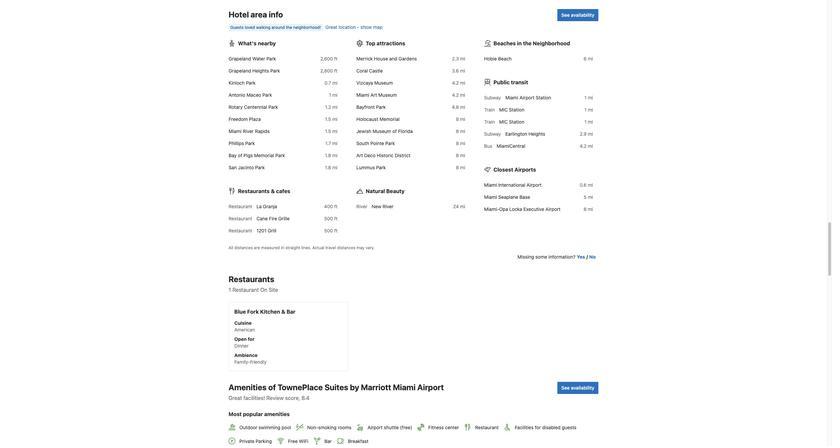 Task type: vqa. For each thing, say whether or not it's contained in the screenshot.


Task type: locate. For each thing, give the bounding box(es) containing it.
500 down 400
[[324, 216, 333, 222]]

1 ft from the top
[[334, 56, 338, 62]]

grapeland water park
[[229, 56, 276, 62]]

info
[[269, 10, 283, 19]]

8 mi for locka
[[584, 207, 593, 212]]

4.2 mi down the 3.6 mi
[[452, 80, 466, 86]]

1.5 mi down 1.2 mi
[[325, 116, 338, 122]]

1.5 up 1.7
[[325, 129, 331, 134]]

4.2 up 4.8
[[452, 92, 459, 98]]

lummus park
[[357, 165, 386, 171]]

0 vertical spatial see availability button
[[558, 9, 599, 21]]

ft for 1201 grill
[[334, 228, 338, 234]]

0 vertical spatial restaurants
[[238, 188, 270, 195]]

mi
[[460, 56, 466, 62], [588, 56, 593, 62], [460, 68, 466, 74], [333, 80, 338, 86], [460, 80, 466, 86], [333, 92, 338, 98], [460, 92, 466, 98], [588, 95, 593, 101], [333, 104, 338, 110], [460, 104, 466, 110], [588, 107, 593, 113], [333, 116, 338, 122], [460, 116, 466, 122], [588, 119, 593, 125], [333, 129, 338, 134], [460, 129, 466, 134], [588, 131, 593, 137], [333, 141, 338, 146], [460, 141, 466, 146], [588, 143, 593, 149], [333, 153, 338, 159], [460, 153, 466, 159], [333, 165, 338, 171], [460, 165, 466, 171], [588, 182, 593, 188], [588, 195, 593, 200], [460, 204, 466, 210], [588, 207, 593, 212]]

rotary
[[229, 104, 243, 110]]

mi for kinloch park
[[333, 80, 338, 86]]

1 vertical spatial see availability button
[[558, 383, 599, 395]]

1.2 mi
[[325, 104, 338, 110]]

1 subway from the top
[[484, 95, 501, 101]]

mi for art deco historic district
[[460, 153, 466, 159]]

see availability button
[[558, 9, 599, 21], [558, 383, 599, 395]]

of up the "review"
[[268, 383, 276, 393]]

the right beaches
[[523, 40, 532, 46]]

airport inside amenities of towneplace suites by marriott miami airport great facilities! review score, 8.4
[[418, 383, 444, 393]]

most
[[229, 412, 242, 418]]

miami down vizcaya
[[357, 92, 369, 98]]

0 vertical spatial see availability
[[562, 12, 595, 18]]

0 vertical spatial 500
[[324, 216, 333, 222]]

cafes
[[276, 188, 290, 195]]

subway for earlington heights
[[484, 131, 501, 137]]

grapeland up kinloch park
[[229, 68, 251, 74]]

memorial up jewish museum of florida
[[380, 116, 400, 122]]

1 vertical spatial heights
[[529, 131, 546, 137]]

vizcaya museum
[[357, 80, 393, 86]]

2 vertical spatial 4.2
[[580, 143, 587, 149]]

1 vertical spatial of
[[238, 153, 242, 159]]

1 horizontal spatial great
[[326, 24, 338, 30]]

san jacinto park
[[229, 165, 265, 171]]

some
[[536, 254, 548, 260]]

of inside amenities of towneplace suites by marriott miami airport great facilities! review score, 8.4
[[268, 383, 276, 393]]

museum down vizcaya museum
[[379, 92, 397, 98]]

memorial right pigs
[[254, 153, 274, 159]]

0 vertical spatial train
[[484, 107, 495, 113]]

south
[[357, 141, 369, 146]]

1 horizontal spatial distances
[[337, 246, 356, 251]]

art left deco
[[357, 153, 363, 159]]

for left disabled
[[535, 425, 541, 431]]

0 vertical spatial &
[[271, 188, 275, 195]]

0 vertical spatial bar
[[287, 309, 296, 315]]

1 vertical spatial art
[[357, 153, 363, 159]]

miamicentral
[[497, 143, 526, 149]]

1 vertical spatial 500 ft
[[324, 228, 338, 234]]

1 vertical spatial the
[[523, 40, 532, 46]]

1 horizontal spatial bar
[[325, 439, 332, 445]]

2 horizontal spatial river
[[383, 204, 394, 210]]

1 vertical spatial for
[[535, 425, 541, 431]]

1 horizontal spatial for
[[535, 425, 541, 431]]

0 vertical spatial 1.8
[[325, 153, 331, 159]]

mi for holocaust memorial
[[460, 116, 466, 122]]

miami-opa locka executive airport
[[484, 207, 561, 212]]

distances right all
[[235, 246, 253, 251]]

mic station up earlington
[[499, 119, 525, 125]]

river left new
[[357, 204, 368, 210]]

dinner
[[234, 344, 249, 349]]

4 ft from the top
[[334, 216, 338, 222]]

ft up travel
[[334, 228, 338, 234]]

0 vertical spatial see
[[562, 12, 570, 18]]

1 vertical spatial bar
[[325, 439, 332, 445]]

0 horizontal spatial memorial
[[254, 153, 274, 159]]

subway up bus
[[484, 131, 501, 137]]

1 1.8 from the top
[[325, 153, 331, 159]]

1.5 mi for freedom plaza
[[325, 116, 338, 122]]

1 horizontal spatial of
[[268, 383, 276, 393]]

1 vertical spatial &
[[282, 309, 285, 315]]

1.5 for miami river rapids
[[325, 129, 331, 134]]

great
[[326, 24, 338, 30], [229, 396, 242, 402]]

4.8
[[452, 104, 459, 110]]

grapeland down the 'what's'
[[229, 56, 251, 62]]

miami down the public transit
[[506, 95, 519, 101]]

0 horizontal spatial the
[[286, 25, 292, 30]]

river for miami
[[243, 129, 254, 134]]

what's nearby
[[238, 40, 276, 46]]

ft right 2,600
[[334, 56, 338, 62]]

mi for rotary centennial park
[[333, 104, 338, 110]]

8 mi for park
[[456, 141, 466, 146]]

mi for merrick house and gardens
[[460, 56, 466, 62]]

0 vertical spatial the
[[286, 25, 292, 30]]

3 ft from the top
[[334, 204, 338, 210]]

1 1.5 mi from the top
[[325, 116, 338, 122]]

0 horizontal spatial for
[[248, 337, 255, 343]]

1 availability from the top
[[571, 12, 595, 18]]

restaurant for 1201 grill
[[229, 228, 252, 234]]

great left the location
[[326, 24, 338, 30]]

see for 2nd see availability 'button' from the bottom
[[562, 12, 570, 18]]

1 mic station from the top
[[499, 107, 525, 113]]

of left florida
[[393, 129, 397, 134]]

restaurants up on
[[229, 275, 274, 284]]

locka
[[510, 207, 523, 212]]

restaurant for la granja
[[229, 204, 252, 210]]

beach
[[498, 56, 512, 62]]

bar right kitchen
[[287, 309, 296, 315]]

of for pigs
[[238, 153, 242, 159]]

500 ft up travel
[[324, 228, 338, 234]]

coral castle
[[357, 68, 383, 74]]

mi for coral castle
[[460, 68, 466, 74]]

0 vertical spatial 1.5
[[325, 116, 331, 122]]

water
[[252, 56, 265, 62]]

5 ft from the top
[[334, 228, 338, 234]]

0 vertical spatial mic station
[[499, 107, 525, 113]]

0 horizontal spatial distances
[[235, 246, 253, 251]]

2 1.8 from the top
[[325, 165, 331, 171]]

subway down public
[[484, 95, 501, 101]]

1.5 mi up "1.7 mi"
[[325, 129, 338, 134]]

1 horizontal spatial art
[[371, 92, 377, 98]]

miami inside amenities of towneplace suites by marriott miami airport great facilities! review score, 8.4
[[393, 383, 416, 393]]

1 vertical spatial 1.5
[[325, 129, 331, 134]]

mic station down miami airport station
[[499, 107, 525, 113]]

2 1.5 mi from the top
[[325, 129, 338, 134]]

coral
[[357, 68, 368, 74]]

1 1.8 mi from the top
[[325, 153, 338, 159]]

4.2
[[452, 80, 459, 86], [452, 92, 459, 98], [580, 143, 587, 149]]

walking
[[256, 25, 271, 30]]

park down grapeland water park
[[271, 68, 280, 74]]

2 subway from the top
[[484, 131, 501, 137]]

1 see from the top
[[562, 12, 570, 18]]

2.3
[[452, 56, 459, 62]]

miami up phillips
[[229, 129, 242, 134]]

breakfast
[[348, 439, 369, 445]]

2 1.8 mi from the top
[[325, 165, 338, 171]]

500 ft down 400 ft
[[324, 216, 338, 222]]

1 vertical spatial see
[[562, 386, 570, 391]]

0 horizontal spatial in
[[281, 246, 285, 251]]

park
[[267, 56, 276, 62], [271, 68, 280, 74], [246, 80, 256, 86], [263, 92, 272, 98], [269, 104, 278, 110], [376, 104, 386, 110], [245, 141, 255, 146], [386, 141, 395, 146], [276, 153, 285, 159], [255, 165, 265, 171], [376, 165, 386, 171]]

river right new
[[383, 204, 394, 210]]

1 vertical spatial see availability
[[562, 386, 595, 391]]

see for 1st see availability 'button' from the bottom of the page
[[562, 386, 570, 391]]

2 see from the top
[[562, 386, 570, 391]]

and
[[390, 56, 398, 62]]

1.8
[[325, 153, 331, 159], [325, 165, 331, 171]]

miami up 'miami-'
[[484, 195, 497, 200]]

river down freedom plaza
[[243, 129, 254, 134]]

train down public
[[484, 107, 495, 113]]

2 vertical spatial of
[[268, 383, 276, 393]]

1 vertical spatial great
[[229, 396, 242, 402]]

1 vertical spatial 1.8
[[325, 165, 331, 171]]

miami international airport
[[484, 182, 542, 188]]

1 grapeland from the top
[[229, 56, 251, 62]]

restaurants 1 restaurant on site
[[229, 275, 278, 293]]

mi for miami river rapids
[[333, 129, 338, 134]]

1 horizontal spatial memorial
[[380, 116, 400, 122]]

distances left may
[[337, 246, 356, 251]]

art down vizcaya museum
[[371, 92, 377, 98]]

2,600 ft
[[320, 56, 338, 62]]

museum down holocaust memorial
[[373, 129, 391, 134]]

1 1.5 from the top
[[325, 116, 331, 122]]

2 vertical spatial museum
[[373, 129, 391, 134]]

2 grapeland from the top
[[229, 68, 251, 74]]

0 horizontal spatial &
[[271, 188, 275, 195]]

6 mi
[[584, 56, 593, 62]]

2 see availability from the top
[[562, 386, 595, 391]]

& right kitchen
[[282, 309, 285, 315]]

2 availability from the top
[[571, 386, 595, 391]]

2.3 mi
[[452, 56, 466, 62]]

grapeland for grapeland water park
[[229, 56, 251, 62]]

0 vertical spatial 1.8 mi
[[325, 153, 338, 159]]

site
[[269, 287, 278, 293]]

miami right marriott
[[393, 383, 416, 393]]

1 vertical spatial mic station
[[499, 119, 525, 125]]

restaurant inside restaurants 1 restaurant on site
[[233, 287, 259, 293]]

400 ft
[[324, 204, 338, 210]]

availability for 1st see availability 'button' from the bottom of the page
[[571, 386, 595, 391]]

0 horizontal spatial heights
[[252, 68, 269, 74]]

bar down smoking on the left bottom of the page
[[325, 439, 332, 445]]

open for dinner
[[234, 337, 255, 349]]

8 for of
[[456, 129, 459, 134]]

0 horizontal spatial bar
[[287, 309, 296, 315]]

blue fork kitchen & bar
[[234, 309, 296, 315]]

1.5
[[325, 116, 331, 122], [325, 129, 331, 134]]

4.2 for vizcaya museum
[[452, 80, 459, 86]]

heights for grapeland
[[252, 68, 269, 74]]

3.6
[[452, 68, 459, 74]]

0 vertical spatial in
[[517, 40, 522, 46]]

2 500 from the top
[[324, 228, 333, 234]]

4.2 mi for vizcaya museum
[[452, 80, 466, 86]]

actual
[[313, 246, 324, 251]]

1.5 down 1.2
[[325, 116, 331, 122]]

beaches
[[494, 40, 516, 46]]

great location - show map
[[326, 24, 383, 30]]

1 distances from the left
[[235, 246, 253, 251]]

great up "most"
[[229, 396, 242, 402]]

museum
[[375, 80, 393, 86], [379, 92, 397, 98], [373, 129, 391, 134]]

for inside open for dinner
[[248, 337, 255, 343]]

8 for historic
[[456, 153, 459, 159]]

0 vertical spatial 4.2
[[452, 80, 459, 86]]

0 vertical spatial heights
[[252, 68, 269, 74]]

8 for park
[[456, 141, 459, 146]]

1 vertical spatial subway
[[484, 131, 501, 137]]

district
[[395, 153, 411, 159]]

1 vertical spatial 4.2
[[452, 92, 459, 98]]

in right beaches
[[517, 40, 522, 46]]

0 vertical spatial subway
[[484, 95, 501, 101]]

0 horizontal spatial great
[[229, 396, 242, 402]]

historic
[[377, 153, 394, 159]]

1 see availability button from the top
[[558, 9, 599, 21]]

around
[[272, 25, 285, 30]]

mi for miami-opa locka executive airport
[[588, 207, 593, 212]]

are
[[254, 246, 260, 251]]

international
[[499, 182, 526, 188]]

0 vertical spatial mic
[[499, 107, 508, 113]]

rapids
[[255, 129, 270, 134]]

1 vertical spatial 1.8 mi
[[325, 165, 338, 171]]

0 horizontal spatial river
[[243, 129, 254, 134]]

ft down 400 ft
[[334, 216, 338, 222]]

0 horizontal spatial of
[[238, 153, 242, 159]]

jacinto
[[238, 165, 254, 171]]

restaurants inside restaurants 1 restaurant on site
[[229, 275, 274, 284]]

heights right earlington
[[529, 131, 546, 137]]

1 train from the top
[[484, 107, 495, 113]]

for
[[248, 337, 255, 343], [535, 425, 541, 431]]

public
[[494, 79, 510, 86]]

4.2 for miami art museum
[[452, 92, 459, 98]]

1 vertical spatial availability
[[571, 386, 595, 391]]

0 vertical spatial great
[[326, 24, 338, 30]]

500 up travel
[[324, 228, 333, 234]]

1 vertical spatial restaurants
[[229, 275, 274, 284]]

of for towneplace
[[268, 383, 276, 393]]

park up antonio maceo park
[[246, 80, 256, 86]]

restaurant
[[229, 204, 252, 210], [229, 216, 252, 222], [229, 228, 252, 234], [233, 287, 259, 293], [475, 425, 499, 431]]

2 500 ft from the top
[[324, 228, 338, 234]]

amenities
[[264, 412, 290, 418]]

memorial
[[380, 116, 400, 122], [254, 153, 274, 159]]

of right bay
[[238, 153, 242, 159]]

heights down water
[[252, 68, 269, 74]]

1 vertical spatial 1.5 mi
[[325, 129, 338, 134]]

1 500 from the top
[[324, 216, 333, 222]]

wifi
[[299, 439, 308, 445]]

mi for san jacinto park
[[333, 165, 338, 171]]

4.2 mi down the 2.9 mi
[[580, 143, 593, 149]]

2,600
[[320, 56, 333, 62]]

heights for earlington
[[529, 131, 546, 137]]

miami for miami airport station
[[506, 95, 519, 101]]

restaurants & cafes
[[238, 188, 290, 195]]

1 vertical spatial grapeland
[[229, 68, 251, 74]]

restaurants for restaurants 1 restaurant on site
[[229, 275, 274, 284]]

restaurants up the la
[[238, 188, 270, 195]]

500 ft
[[324, 216, 338, 222], [324, 228, 338, 234]]

for right open at the bottom left of page
[[248, 337, 255, 343]]

information?
[[549, 254, 576, 260]]

500 for 1201 grill
[[324, 228, 333, 234]]

2 vertical spatial station
[[509, 119, 525, 125]]

0 vertical spatial museum
[[375, 80, 393, 86]]

closest
[[494, 167, 514, 173]]

bay
[[229, 153, 237, 159]]

1 500 ft from the top
[[324, 216, 338, 222]]

0 vertical spatial 1.5 mi
[[325, 116, 338, 122]]

2 train from the top
[[484, 119, 495, 125]]

0 horizontal spatial art
[[357, 153, 363, 159]]

0 vertical spatial grapeland
[[229, 56, 251, 62]]

1 horizontal spatial heights
[[529, 131, 546, 137]]

0 vertical spatial for
[[248, 337, 255, 343]]

ft right 400
[[334, 204, 338, 210]]

1 inside restaurants 1 restaurant on site
[[229, 287, 231, 293]]

mi for phillips park
[[333, 141, 338, 146]]

for for disabled
[[535, 425, 541, 431]]

1 horizontal spatial in
[[517, 40, 522, 46]]

1 vertical spatial 500
[[324, 228, 333, 234]]

0.6 mi
[[580, 182, 593, 188]]

1 vertical spatial 4.2 mi
[[452, 92, 466, 98]]

guests loved walking around the neighborhood!
[[230, 25, 321, 30]]

in left the straight
[[281, 246, 285, 251]]

4.2 down 3.6
[[452, 80, 459, 86]]

& left cafes
[[271, 188, 275, 195]]

closest airports
[[494, 167, 536, 173]]

grapeland for grapeland heights park
[[229, 68, 251, 74]]

mi for bayfront park
[[460, 104, 466, 110]]

miami down closest
[[484, 182, 497, 188]]

2 horizontal spatial of
[[393, 129, 397, 134]]

seaplane
[[499, 195, 519, 200]]

0 vertical spatial 4.2 mi
[[452, 80, 466, 86]]

most popular amenities
[[229, 412, 290, 418]]

1 vertical spatial train
[[484, 119, 495, 125]]

museum up miami art museum
[[375, 80, 393, 86]]

measured
[[261, 246, 280, 251]]

phillips park
[[229, 141, 255, 146]]

amenities
[[229, 383, 267, 393]]

train up bus
[[484, 119, 495, 125]]

the right around
[[286, 25, 292, 30]]

1 vertical spatial memorial
[[254, 153, 274, 159]]

2 1.5 from the top
[[325, 129, 331, 134]]

house
[[374, 56, 388, 62]]

4.2 mi up 4.8 mi at the right top
[[452, 92, 466, 98]]

station
[[536, 95, 552, 101], [509, 107, 525, 113], [509, 119, 525, 125]]

subway for miami airport station
[[484, 95, 501, 101]]

ft right 2,800
[[334, 68, 338, 74]]

0 vertical spatial availability
[[571, 12, 595, 18]]

the
[[286, 25, 292, 30], [523, 40, 532, 46]]

1 vertical spatial mic
[[499, 119, 508, 125]]

freedom
[[229, 116, 248, 122]]

beaches in the neighborhood
[[494, 40, 571, 46]]

0 vertical spatial 500 ft
[[324, 216, 338, 222]]

1 vertical spatial museum
[[379, 92, 397, 98]]

4.2 down 2.9
[[580, 143, 587, 149]]



Task type: describe. For each thing, give the bounding box(es) containing it.
4.2 mi for miami art museum
[[452, 92, 466, 98]]

-
[[357, 24, 359, 30]]

miami airport station
[[506, 95, 552, 101]]

gardens
[[399, 56, 417, 62]]

pool
[[282, 425, 291, 431]]

guests
[[230, 25, 244, 30]]

park right pigs
[[276, 153, 285, 159]]

location
[[339, 24, 356, 30]]

8 mi for of
[[456, 129, 466, 134]]

(free)
[[400, 425, 412, 431]]

1.2
[[325, 104, 331, 110]]

amenities of towneplace suites by marriott miami airport great facilities! review score, 8.4
[[229, 383, 444, 402]]

south pointe park
[[357, 141, 395, 146]]

hotel area info
[[229, 10, 283, 19]]

1.5 mi for miami river rapids
[[325, 129, 338, 134]]

executive
[[524, 207, 545, 212]]

la
[[257, 204, 262, 210]]

may
[[357, 246, 365, 251]]

miami river rapids
[[229, 129, 270, 134]]

2.9
[[580, 131, 587, 137]]

yes
[[577, 254, 585, 260]]

fitness
[[429, 425, 444, 431]]

marriott
[[361, 383, 391, 393]]

park down miami river rapids
[[245, 141, 255, 146]]

mi for south pointe park
[[460, 141, 466, 146]]

score,
[[285, 396, 300, 402]]

2 ft from the top
[[334, 68, 338, 74]]

0.6
[[580, 182, 587, 188]]

availability for 2nd see availability 'button' from the bottom
[[571, 12, 595, 18]]

map
[[373, 24, 383, 30]]

1.8 for bay of pigs memorial park
[[325, 153, 331, 159]]

0 vertical spatial art
[[371, 92, 377, 98]]

maceo
[[247, 92, 261, 98]]

review
[[267, 396, 284, 402]]

family-
[[234, 360, 250, 365]]

cane
[[257, 216, 268, 222]]

base
[[520, 195, 530, 200]]

florida
[[398, 129, 413, 134]]

mi for hobie beach
[[588, 56, 593, 62]]

2 see availability button from the top
[[558, 383, 599, 395]]

natural
[[366, 188, 385, 195]]

1.5 for freedom plaza
[[325, 116, 331, 122]]

1 horizontal spatial river
[[357, 204, 368, 210]]

loved
[[245, 25, 255, 30]]

shuttle
[[384, 425, 399, 431]]

0 vertical spatial of
[[393, 129, 397, 134]]

1.8 for san jacinto park
[[325, 165, 331, 171]]

attractions
[[377, 40, 406, 46]]

1.8 mi for san jacinto park
[[325, 165, 338, 171]]

museum for jewish
[[373, 129, 391, 134]]

miami for miami river rapids
[[229, 129, 242, 134]]

rooms
[[338, 425, 352, 431]]

fire
[[269, 216, 277, 222]]

ft for la granja
[[334, 204, 338, 210]]

0 vertical spatial memorial
[[380, 116, 400, 122]]

park right water
[[267, 56, 276, 62]]

cane fire grille
[[257, 216, 290, 222]]

24
[[453, 204, 459, 210]]

mi for lummus park
[[460, 165, 466, 171]]

1 vertical spatial station
[[509, 107, 525, 113]]

2 distances from the left
[[337, 246, 356, 251]]

yes button
[[577, 254, 585, 261]]

mi for miami international airport
[[588, 182, 593, 188]]

hotel
[[229, 10, 249, 19]]

500 for cane fire grille
[[324, 216, 333, 222]]

2 mic station from the top
[[499, 119, 525, 125]]

river for new
[[383, 204, 394, 210]]

2 mic from the top
[[499, 119, 508, 125]]

park down 'bay of pigs memorial park'
[[255, 165, 265, 171]]

8.4
[[302, 396, 310, 402]]

1 horizontal spatial &
[[282, 309, 285, 315]]

miami for miami international airport
[[484, 182, 497, 188]]

restaurant for cane fire grille
[[229, 216, 252, 222]]

6
[[584, 56, 587, 62]]

mi for vizcaya museum
[[460, 80, 466, 86]]

deco
[[364, 153, 376, 159]]

500 ft for 1201 grill
[[324, 228, 338, 234]]

new river
[[372, 204, 394, 210]]

park right pointe
[[386, 141, 395, 146]]

rotary centennial park
[[229, 104, 278, 110]]

what's
[[238, 40, 257, 46]]

plaza
[[249, 116, 261, 122]]

ft for cane fire grille
[[334, 216, 338, 222]]

antonio
[[229, 92, 245, 98]]

500 ft for cane fire grille
[[324, 216, 338, 222]]

park right centennial
[[269, 104, 278, 110]]

for for dinner
[[248, 337, 255, 343]]

1.8 mi for bay of pigs memorial park
[[325, 153, 338, 159]]

park right maceo
[[263, 92, 272, 98]]

la granja
[[257, 204, 277, 210]]

suites
[[325, 383, 348, 393]]

bay of pigs memorial park
[[229, 153, 285, 159]]

public transit
[[494, 79, 528, 86]]

miami for miami art museum
[[357, 92, 369, 98]]

swimming
[[259, 425, 281, 431]]

outdoor swimming pool
[[240, 425, 291, 431]]

mi for freedom plaza
[[333, 116, 338, 122]]

non-
[[307, 425, 318, 431]]

popular
[[243, 412, 263, 418]]

3.6 mi
[[452, 68, 466, 74]]

phillips
[[229, 141, 244, 146]]

freedom plaza
[[229, 116, 261, 122]]

hobie
[[484, 56, 497, 62]]

1 vertical spatial in
[[281, 246, 285, 251]]

fork
[[247, 309, 259, 315]]

neighborhood!
[[293, 25, 321, 30]]

park up holocaust memorial
[[376, 104, 386, 110]]

opa
[[499, 207, 508, 212]]

beauty
[[387, 188, 405, 195]]

8 mi for historic
[[456, 153, 466, 159]]

park down art deco historic district
[[376, 165, 386, 171]]

disabled
[[543, 425, 561, 431]]

1 horizontal spatial the
[[523, 40, 532, 46]]

missing
[[518, 254, 534, 260]]

0 vertical spatial station
[[536, 95, 552, 101]]

mi for miami art museum
[[460, 92, 466, 98]]

restaurants for restaurants & cafes
[[238, 188, 270, 195]]

hobie beach
[[484, 56, 512, 62]]

miami art museum
[[357, 92, 397, 98]]

free wifi
[[288, 439, 308, 445]]

miami seaplane base
[[484, 195, 530, 200]]

2 vertical spatial 4.2 mi
[[580, 143, 593, 149]]

1 see availability from the top
[[562, 12, 595, 18]]

open
[[234, 337, 247, 343]]

400
[[324, 204, 333, 210]]

american
[[234, 327, 255, 333]]

fitness center
[[429, 425, 459, 431]]

straight
[[286, 246, 300, 251]]

1201
[[257, 228, 267, 234]]

vary.
[[366, 246, 375, 251]]

travel
[[326, 246, 336, 251]]

great inside amenities of towneplace suites by marriott miami airport great facilities! review score, 8.4
[[229, 396, 242, 402]]

mi for miami seaplane base
[[588, 195, 593, 200]]

earlington heights
[[506, 131, 546, 137]]

san
[[229, 165, 237, 171]]

8 for locka
[[584, 207, 587, 212]]

miami for miami seaplane base
[[484, 195, 497, 200]]

mi for antonio maceo park
[[333, 92, 338, 98]]

private parking
[[240, 439, 272, 445]]

1 mic from the top
[[499, 107, 508, 113]]

transit
[[511, 79, 528, 86]]

mi for bay of pigs memorial park
[[333, 153, 338, 159]]

centennial
[[244, 104, 267, 110]]

mi for jewish museum of florida
[[460, 129, 466, 134]]

bus
[[484, 143, 493, 149]]

museum for vizcaya
[[375, 80, 393, 86]]

cuisine american
[[234, 321, 255, 333]]



